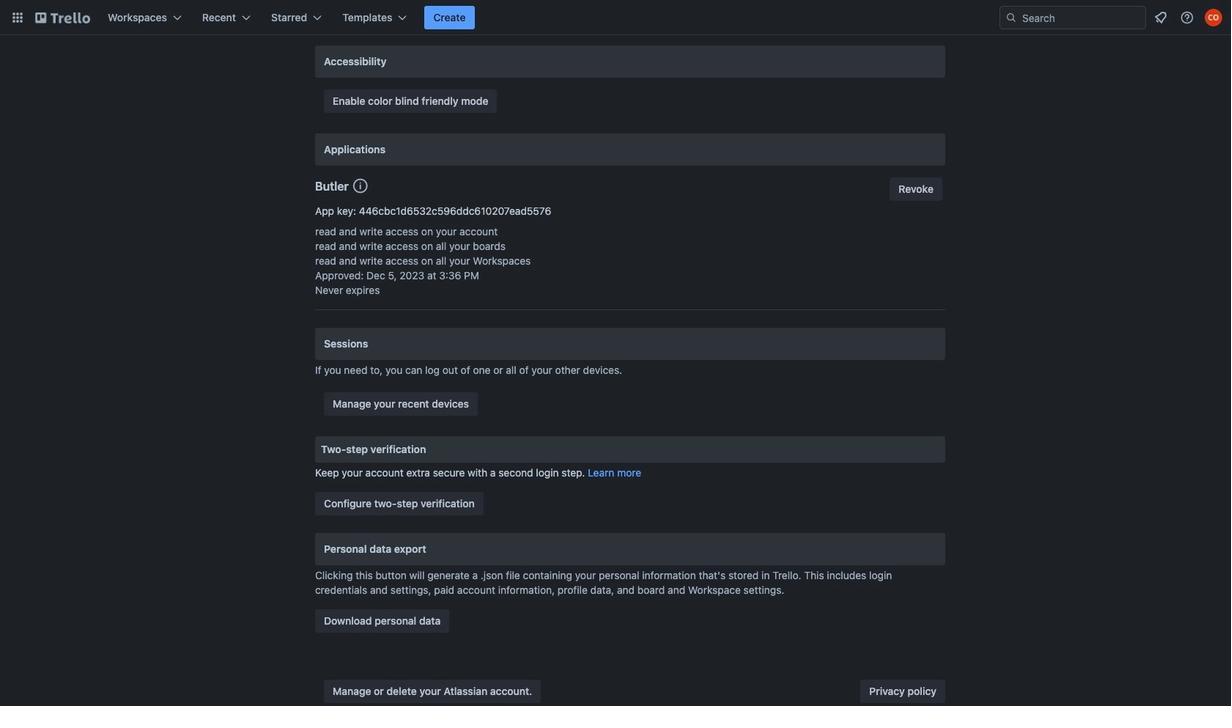Task type: vqa. For each thing, say whether or not it's contained in the screenshot.
Back
no



Task type: describe. For each thing, give the bounding box(es) containing it.
Search field
[[1018, 7, 1146, 28]]

primary element
[[0, 0, 1232, 35]]

0 notifications image
[[1153, 9, 1170, 26]]

open information menu image
[[1181, 10, 1195, 25]]

christina overa (christinaovera) image
[[1206, 9, 1223, 26]]



Task type: locate. For each thing, give the bounding box(es) containing it.
None button
[[890, 177, 943, 201]]

back to home image
[[35, 6, 90, 29]]

search image
[[1006, 12, 1018, 23]]



